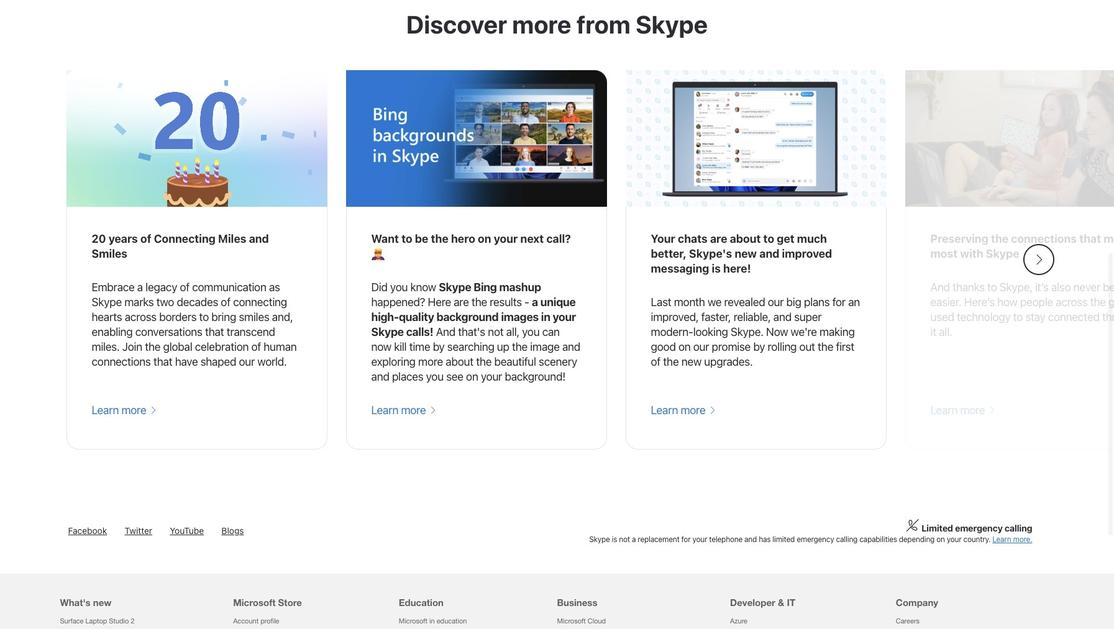 Task type: describe. For each thing, give the bounding box(es) containing it.
picture of skype modern message chat with side bar. image
[[626, 70, 887, 207]]

discover more from skype main content
[[0, 0, 1115, 490]]

the right out
[[818, 341, 834, 354]]

more for embrace a legacy of communication as skype marks two decades of connecting hearts across borders to bring smiles and, enabling conversations that transcend miles. join the global celebration of human connections that have shaped our world.
[[121, 404, 146, 417]]

of up bring at the left
[[221, 296, 231, 309]]

limited
[[773, 535, 795, 545]]

0 vertical spatial emergency
[[955, 523, 1003, 534]]

studio
[[109, 618, 129, 625]]

the up beautiful at bottom left
[[512, 341, 528, 354]]

what's new
[[60, 597, 112, 609]]

the inside ​want to be the hero on your next call? 🦸
[[431, 233, 449, 246]]

making
[[820, 326, 855, 339]]

scenery
[[539, 356, 577, 369]]

the inside did you know skype bing mashup happened? here are the results -
[[472, 296, 487, 309]]

an
[[849, 296, 860, 309]]

of inside '20 years of connecting miles and smiles'
[[140, 233, 151, 246]]

new inside last month we revealed our big plans for an improved, faster, reliable, and super modern-looking skype. now we're making good on our promise by rolling out the first of the new upgrades.
[[682, 356, 702, 369]]

reliable,
[[734, 311, 771, 324]]

decades
[[177, 296, 218, 309]]

beautiful
[[495, 356, 536, 369]]

human
[[264, 341, 297, 354]]

communication
[[192, 281, 266, 294]]

telephone
[[709, 535, 743, 545]]

borders
[[159, 311, 197, 324]]

more left from
[[512, 9, 572, 39]]

out
[[800, 341, 815, 354]]

not inside and that's not all, you can now kill time by searching up the image and exploring more about the beautiful scenery and places you see on your background!
[[488, 326, 504, 339]]

high-
[[371, 311, 399, 324]]

new inside heading
[[93, 597, 112, 609]]

you inside did you know skype bing mashup happened? here are the results -
[[390, 281, 408, 294]]

global
[[163, 341, 192, 354]]

and inside the your chats are about to get much better, skype's new and improved messaging is here!
[[760, 248, 780, 261]]

microsoft in education
[[399, 618, 467, 625]]

improved,
[[651, 311, 699, 324]]

has
[[759, 535, 771, 545]]

enabling
[[92, 326, 133, 339]]

exploring
[[371, 356, 416, 369]]

learn inside limited emergency calling skype is not a replacement for your telephone and has limited emergency calling capabilities depending on your country. learn more.
[[993, 535, 1012, 545]]

surface laptop studio 2 link
[[60, 618, 135, 625]]

up
[[497, 341, 510, 354]]

to inside embrace a legacy of communication as skype marks two decades of connecting hearts across borders to bring smiles and, enabling conversations that transcend miles. join the global celebration of human connections that have shaped our world.
[[199, 311, 209, 324]]

2 horizontal spatial our
[[768, 296, 784, 309]]

depending
[[899, 535, 935, 545]]

not inside limited emergency calling skype is not a replacement for your telephone and has limited emergency calling capabilities depending on your country. learn more.
[[619, 535, 630, 545]]

two
[[156, 296, 174, 309]]

your
[[651, 233, 676, 246]]

2
[[131, 618, 135, 625]]

on inside ​want to be the hero on your next call? 🦸
[[478, 233, 491, 246]]

upgrades.
[[704, 356, 753, 369]]

0 horizontal spatial emergency
[[797, 535, 835, 545]]

laptop
[[85, 618, 107, 625]]

first
[[836, 341, 855, 354]]

background!
[[505, 371, 566, 384]]

more for did you know
[[401, 404, 426, 417]]

last
[[651, 296, 672, 309]]

messaging
[[651, 262, 709, 275]]

have
[[175, 356, 198, 369]]

the down 'searching'
[[476, 356, 492, 369]]

developer & it heading
[[730, 574, 881, 612]]

rolling
[[768, 341, 797, 354]]

account profile
[[233, 618, 279, 625]]

a unique high-quality background images in your skype calls!
[[371, 296, 576, 339]]

your left telephone
[[693, 535, 708, 545]]

it
[[787, 597, 796, 609]]

company
[[896, 597, 939, 609]]

connecting
[[233, 296, 287, 309]]

for inside limited emergency calling skype is not a replacement for your telephone and has limited emergency calling capabilities depending on your country. learn more.
[[682, 535, 691, 545]]

what's new heading
[[60, 574, 218, 612]]

connecting
[[154, 233, 216, 246]]

​want to be the hero on your next call? 🦸
[[371, 233, 571, 261]]

careers
[[896, 618, 920, 625]]

learn more link for embrace a legacy of communication as skype marks two decades of connecting hearts across borders to bring smiles and, enabling conversations that transcend miles. join the global celebration of human connections that have shaped our world.
[[92, 403, 157, 418]]

marks
[[124, 296, 154, 309]]

is inside limited emergency calling skype is not a replacement for your telephone and has limited emergency calling capabilities depending on your country. learn more.
[[612, 535, 617, 545]]

-
[[525, 296, 530, 309]]

blogs link
[[222, 526, 244, 536]]

and,
[[272, 311, 293, 324]]

developer & it
[[730, 597, 796, 609]]

now
[[371, 341, 392, 354]]

facebook
[[68, 526, 107, 536]]

🦸
[[371, 248, 384, 261]]

are inside the your chats are about to get much better, skype's new and improved messaging is here!
[[710, 233, 728, 246]]

images
[[501, 311, 539, 324]]

miles.
[[92, 341, 120, 354]]

that's
[[458, 326, 485, 339]]

skype inside a unique high-quality background images in your skype calls!
[[371, 326, 404, 339]]

your inside and that's not all, you can now kill time by searching up the image and exploring more about the beautiful scenery and places you see on your background!
[[481, 371, 502, 384]]

skype inside embrace a legacy of communication as skype marks two decades of connecting hearts across borders to bring smiles and, enabling conversations that transcend miles. join the global celebration of human connections that have shaped our world.
[[92, 296, 122, 309]]

the down good on the right bottom of the page
[[663, 356, 679, 369]]

1 horizontal spatial that
[[205, 326, 224, 339]]

super
[[795, 311, 822, 324]]

can
[[542, 326, 560, 339]]

your down the limited
[[947, 535, 962, 545]]

big
[[787, 296, 802, 309]]

on inside and that's not all, you can now kill time by searching up the image and exploring more about the beautiful scenery and places you see on your background!
[[466, 371, 478, 384]]

of up decades
[[180, 281, 190, 294]]

skype.
[[731, 326, 764, 339]]

azure link
[[730, 618, 748, 625]]

account
[[233, 618, 259, 625]]

20 years of connecting miles and smiles
[[92, 233, 269, 261]]

quality
[[399, 311, 434, 324]]

embrace
[[92, 281, 135, 294]]

learn more link for last month we revealed our big plans for an improved, faster, reliable, and super modern-looking skype. now we're making good on our promise by rolling out the first of the new upgrades.
[[651, 403, 716, 418]]

picture of skype logo and cake celebrating 20 years of skype image
[[66, 70, 327, 207]]

results
[[490, 296, 522, 309]]

learn more for last month we revealed our big plans for an improved, faster, reliable, and super modern-looking skype. now we're making good on our promise by rolling out the first of the new upgrades.
[[651, 404, 708, 417]]

education
[[399, 597, 444, 609]]

a inside a unique high-quality background images in your skype calls!
[[532, 296, 538, 309]]

facebook link
[[68, 526, 107, 536]]

and that's not all, you can now kill time by searching up the image and exploring more about the beautiful scenery and places you see on your background!
[[371, 326, 581, 384]]

2 vertical spatial you
[[426, 371, 444, 384]]

our inside embrace a legacy of communication as skype marks two decades of connecting hearts across borders to bring smiles and, enabling conversations that transcend miles. join the global celebration of human connections that have shaped our world.
[[239, 356, 255, 369]]

surface laptop studio 2
[[60, 618, 135, 625]]

see
[[446, 371, 464, 384]]

to inside ​want to be the hero on your next call? 🦸
[[402, 233, 413, 246]]

places
[[392, 371, 424, 384]]

faster,
[[702, 311, 731, 324]]

discover more from skype
[[406, 9, 708, 39]]

is inside the your chats are about to get much better, skype's new and improved messaging is here!
[[712, 262, 721, 275]]

and down exploring
[[371, 371, 390, 384]]



Task type: locate. For each thing, give the bounding box(es) containing it.
microsoft up account profile link at the left
[[233, 597, 276, 609]]

calls!
[[406, 326, 434, 339]]

what's
[[60, 597, 91, 609]]

and inside limited emergency calling skype is not a replacement for your telephone and has limited emergency calling capabilities depending on your country. learn more.
[[745, 535, 757, 545]]

footer resource links element
[[4, 574, 1110, 630]]

know
[[411, 281, 436, 294]]

2 vertical spatial a
[[632, 535, 636, 545]]

developer
[[730, 597, 776, 609]]

1 vertical spatial is
[[612, 535, 617, 545]]

store
[[278, 597, 302, 609]]

and inside '20 years of connecting miles and smiles'
[[249, 233, 269, 246]]

is
[[712, 262, 721, 275], [612, 535, 617, 545]]

by
[[433, 341, 445, 354], [754, 341, 765, 354]]

is down skype's at top right
[[712, 262, 721, 275]]

new
[[735, 248, 757, 261], [682, 356, 702, 369], [93, 597, 112, 609]]

and up scenery
[[563, 341, 581, 354]]

1 horizontal spatial calling
[[1005, 523, 1033, 534]]

bring
[[212, 311, 236, 324]]

calling up more.
[[1005, 523, 1033, 534]]

in inside a unique high-quality background images in your skype calls!
[[541, 311, 551, 324]]

country.
[[964, 535, 991, 545]]

education heading
[[399, 574, 550, 612]]

1 horizontal spatial about
[[730, 233, 761, 246]]

skype inside did you know skype bing mashup happened? here are the results -
[[439, 281, 471, 294]]

skype for discover more from skype
[[636, 9, 708, 39]]

1 horizontal spatial learn more
[[371, 404, 429, 417]]

our
[[768, 296, 784, 309], [694, 341, 709, 354], [239, 356, 255, 369]]

1 horizontal spatial you
[[426, 371, 444, 384]]

microsoft for microsoft in education
[[399, 618, 428, 625]]

in up can at the bottom of the page
[[541, 311, 551, 324]]

by down and
[[433, 341, 445, 354]]

new down looking
[[682, 356, 702, 369]]

2 horizontal spatial to
[[764, 233, 775, 246]]

3 learn more link from the left
[[651, 403, 716, 418]]

0 vertical spatial not
[[488, 326, 504, 339]]

limited emergency calling skype is not a replacement for your telephone and has limited emergency calling capabilities depending on your country. learn more.
[[589, 523, 1033, 545]]

the down bing
[[472, 296, 487, 309]]

background
[[437, 311, 499, 324]]

learn for last month we revealed our big plans for an improved, faster, reliable, and super modern-looking skype. now we're making good on our promise by rolling out the first of the new upgrades.
[[651, 404, 678, 417]]

here
[[428, 296, 451, 309]]

of right years
[[140, 233, 151, 246]]

of inside last month we revealed our big plans for an improved, faster, reliable, and super modern-looking skype. now we're making good on our promise by rolling out the first of the new upgrades.
[[651, 356, 661, 369]]

0 horizontal spatial our
[[239, 356, 255, 369]]

​want
[[371, 233, 399, 246]]

1 by from the left
[[433, 341, 445, 354]]

microsoft store heading
[[233, 574, 384, 612]]

by down skype.
[[754, 341, 765, 354]]

1 vertical spatial not
[[619, 535, 630, 545]]

0 horizontal spatial in
[[430, 618, 435, 625]]

0 horizontal spatial new
[[93, 597, 112, 609]]

time
[[409, 341, 430, 354]]

learn more link for did you know
[[371, 403, 436, 418]]

microsoft store
[[233, 597, 302, 609]]

0 horizontal spatial not
[[488, 326, 504, 339]]

you
[[390, 281, 408, 294], [522, 326, 540, 339], [426, 371, 444, 384]]

1 vertical spatial about
[[446, 356, 474, 369]]

microsoft cloud
[[557, 618, 606, 625]]

limited
[[922, 523, 953, 534]]

are up background
[[454, 296, 469, 309]]

a inside limited emergency calling skype is not a replacement for your telephone and has limited emergency calling capabilities depending on your country. learn more.
[[632, 535, 636, 545]]

microsoft down education
[[399, 618, 428, 625]]

on right hero
[[478, 233, 491, 246]]

your down unique
[[553, 311, 576, 324]]

of
[[140, 233, 151, 246], [180, 281, 190, 294], [221, 296, 231, 309], [251, 341, 261, 354], [651, 356, 661, 369]]

1 vertical spatial are
[[454, 296, 469, 309]]

1 vertical spatial for
[[682, 535, 691, 545]]

on inside limited emergency calling skype is not a replacement for your telephone and has limited emergency calling capabilities depending on your country. learn more.
[[937, 535, 945, 545]]

learn
[[92, 404, 119, 417], [371, 404, 399, 417], [651, 404, 678, 417], [993, 535, 1012, 545]]

youtube link
[[170, 526, 204, 536]]

2 horizontal spatial microsoft
[[557, 618, 586, 625]]

microsoft inside heading
[[233, 597, 276, 609]]

about up here!
[[730, 233, 761, 246]]

are
[[710, 233, 728, 246], [454, 296, 469, 309]]

skype's
[[689, 248, 732, 261]]

in
[[541, 311, 551, 324], [430, 618, 435, 625]]

about inside the your chats are about to get much better, skype's new and improved messaging is here!
[[730, 233, 761, 246]]

on down modern-
[[679, 341, 691, 354]]

0 vertical spatial our
[[768, 296, 784, 309]]

0 horizontal spatial a
[[137, 281, 143, 294]]

1 vertical spatial emergency
[[797, 535, 835, 545]]

and right miles
[[249, 233, 269, 246]]

to left be
[[402, 233, 413, 246]]

1 vertical spatial new
[[682, 356, 702, 369]]

0 horizontal spatial that
[[153, 356, 172, 369]]

your left next
[[494, 233, 518, 246]]

1 learn more link from the left
[[92, 403, 157, 418]]

of down transcend
[[251, 341, 261, 354]]

by inside last month we revealed our big plans for an improved, faster, reliable, and super modern-looking skype. now we're making good on our promise by rolling out the first of the new upgrades.
[[754, 341, 765, 354]]

our left big
[[768, 296, 784, 309]]

hearts
[[92, 311, 122, 324]]

new up surface laptop studio 2
[[93, 597, 112, 609]]

azure
[[730, 618, 748, 625]]

1 horizontal spatial emergency
[[955, 523, 1003, 534]]

you up happened?
[[390, 281, 408, 294]]

last month we revealed our big plans for an improved, faster, reliable, and super modern-looking skype. now we're making good on our promise by rolling out the first of the new upgrades.
[[651, 296, 860, 369]]

1 horizontal spatial to
[[402, 233, 413, 246]]

twitter
[[125, 526, 152, 536]]

now
[[766, 326, 788, 339]]

on right see on the left bottom of page
[[466, 371, 478, 384]]

0 vertical spatial new
[[735, 248, 757, 261]]

0 vertical spatial you
[[390, 281, 408, 294]]

1 horizontal spatial for
[[833, 296, 846, 309]]

in left education
[[430, 618, 435, 625]]

transcend
[[227, 326, 275, 339]]

celebration
[[195, 341, 249, 354]]

0 horizontal spatial microsoft
[[233, 597, 276, 609]]

much
[[797, 233, 827, 246]]

business heading
[[557, 574, 716, 612]]

0 horizontal spatial are
[[454, 296, 469, 309]]

company heading
[[896, 574, 1047, 612]]

more down upgrades.
[[681, 404, 706, 417]]

3 learn more from the left
[[651, 404, 708, 417]]

years
[[109, 233, 138, 246]]

more
[[512, 9, 572, 39], [418, 356, 443, 369], [121, 404, 146, 417], [401, 404, 426, 417], [681, 404, 706, 417]]

to inside the your chats are about to get much better, skype's new and improved messaging is here!
[[764, 233, 775, 246]]

education
[[437, 618, 467, 625]]

miles
[[218, 233, 246, 246]]

your down beautiful at bottom left
[[481, 371, 502, 384]]

better,
[[651, 248, 687, 261]]

0 vertical spatial calling
[[1005, 523, 1033, 534]]

more down places
[[401, 404, 426, 417]]

1 horizontal spatial microsoft
[[399, 618, 428, 625]]

1 horizontal spatial not
[[619, 535, 630, 545]]

0 horizontal spatial by
[[433, 341, 445, 354]]

on down the limited
[[937, 535, 945, 545]]

0 vertical spatial that
[[205, 326, 224, 339]]

picture of skype light stage call in progress with bing backgrounds and text bing backgrounds in skype. image
[[346, 70, 607, 207]]

1 horizontal spatial our
[[694, 341, 709, 354]]

good
[[651, 341, 676, 354]]

the inside embrace a legacy of communication as skype marks two decades of connecting hearts across borders to bring smiles and, enabling conversations that transcend miles. join the global celebration of human connections that have shaped our world.
[[145, 341, 160, 354]]

a up marks
[[137, 281, 143, 294]]

2 horizontal spatial learn more link
[[651, 403, 716, 418]]

hero
[[451, 233, 475, 246]]

smiles
[[92, 248, 127, 261]]

new inside the your chats are about to get much better, skype's new and improved messaging is here!
[[735, 248, 757, 261]]

a right the -
[[532, 296, 538, 309]]

0 horizontal spatial is
[[612, 535, 617, 545]]

youtube
[[170, 526, 204, 536]]

0 horizontal spatial to
[[199, 311, 209, 324]]

your inside ​want to be the hero on your next call? 🦸
[[494, 233, 518, 246]]

the right be
[[431, 233, 449, 246]]

to down decades
[[199, 311, 209, 324]]

more down connections
[[121, 404, 146, 417]]

1 horizontal spatial new
[[682, 356, 702, 369]]

0 horizontal spatial learn more link
[[92, 403, 157, 418]]

about up see on the left bottom of page
[[446, 356, 474, 369]]

2 vertical spatial new
[[93, 597, 112, 609]]

calling left the "capabilities"
[[836, 535, 858, 545]]

learn more link
[[92, 403, 157, 418], [371, 403, 436, 418], [651, 403, 716, 418]]

smiles
[[239, 311, 269, 324]]

shaped
[[201, 356, 236, 369]]

the right join
[[145, 341, 160, 354]]

a left replacement
[[632, 535, 636, 545]]

2 horizontal spatial learn more
[[651, 404, 708, 417]]

2 learn more from the left
[[371, 404, 429, 417]]

2 vertical spatial our
[[239, 356, 255, 369]]

learn more for embrace a legacy of communication as skype marks two decades of connecting hearts across borders to bring smiles and, enabling conversations that transcend miles. join the global celebration of human connections that have shaped our world.
[[92, 404, 149, 417]]

searching
[[447, 341, 495, 354]]

that up celebration
[[205, 326, 224, 339]]

emergency right limited
[[797, 535, 835, 545]]

skype for did you know skype bing mashup happened? here are the results -
[[439, 281, 471, 294]]

connections
[[92, 356, 151, 369]]

of down good on the right bottom of the page
[[651, 356, 661, 369]]

20
[[92, 233, 106, 246]]

1 horizontal spatial is
[[712, 262, 721, 275]]

0 vertical spatial a
[[137, 281, 143, 294]]

microsoft for microsoft store
[[233, 597, 276, 609]]

skype inside limited emergency calling skype is not a replacement for your telephone and has limited emergency calling capabilities depending on your country. learn more.
[[589, 535, 610, 545]]

are up skype's at top right
[[710, 233, 728, 246]]

and down get
[[760, 248, 780, 261]]

0 vertical spatial are
[[710, 233, 728, 246]]

a inside embrace a legacy of communication as skype marks two decades of connecting hearts across borders to bring smiles and, enabling conversations that transcend miles. join the global celebration of human connections that have shaped our world.
[[137, 281, 143, 294]]

1 vertical spatial calling
[[836, 535, 858, 545]]

more.
[[1014, 535, 1033, 545]]

you right all,
[[522, 326, 540, 339]]

to left get
[[764, 233, 775, 246]]

1 vertical spatial in
[[430, 618, 435, 625]]

1 learn more from the left
[[92, 404, 149, 417]]

chats
[[678, 233, 708, 246]]

1 vertical spatial that
[[153, 356, 172, 369]]

learn for did you know
[[371, 404, 399, 417]]

2 by from the left
[[754, 341, 765, 354]]

our down looking
[[694, 341, 709, 354]]

surface
[[60, 618, 84, 625]]

learn more for did you know
[[371, 404, 429, 417]]

learn for embrace a legacy of communication as skype marks two decades of connecting hearts across borders to bring smiles and, enabling conversations that transcend miles. join the global celebration of human connections that have shaped our world.
[[92, 404, 119, 417]]

to
[[402, 233, 413, 246], [764, 233, 775, 246], [199, 311, 209, 324]]

0 vertical spatial for
[[833, 296, 846, 309]]

0 vertical spatial about
[[730, 233, 761, 246]]

for inside last month we revealed our big plans for an improved, faster, reliable, and super modern-looking skype. now we're making good on our promise by rolling out the first of the new upgrades.
[[833, 296, 846, 309]]

and
[[436, 326, 456, 339]]

learn more. link
[[993, 535, 1033, 545]]

about inside and that's not all, you can now kill time by searching up the image and exploring more about the beautiful scenery and places you see on your background!
[[446, 356, 474, 369]]

you left see on the left bottom of page
[[426, 371, 444, 384]]

and inside last month we revealed our big plans for an improved, faster, reliable, and super modern-looking skype. now we're making good on our promise by rolling out the first of the new upgrades.
[[774, 311, 792, 324]]

more down the 'time' at the left bottom
[[418, 356, 443, 369]]

get
[[777, 233, 795, 246]]

microsoft for microsoft cloud
[[557, 618, 586, 625]]

happened?
[[371, 296, 425, 309]]

not up up at the left bottom of page
[[488, 326, 504, 339]]

and left has
[[745, 535, 757, 545]]

new up here!
[[735, 248, 757, 261]]

for right replacement
[[682, 535, 691, 545]]

are inside did you know skype bing mashup happened? here are the results -
[[454, 296, 469, 309]]

looking
[[693, 326, 728, 339]]

0 horizontal spatial learn more
[[92, 404, 149, 417]]

on inside last month we revealed our big plans for an improved, faster, reliable, and super modern-looking skype. now we're making good on our promise by rolling out the first of the new upgrades.
[[679, 341, 691, 354]]

2 horizontal spatial you
[[522, 326, 540, 339]]

microsoft
[[233, 597, 276, 609], [399, 618, 428, 625], [557, 618, 586, 625]]

image
[[530, 341, 560, 354]]

discover
[[406, 9, 507, 39]]

about
[[730, 233, 761, 246], [446, 356, 474, 369]]

blogs
[[222, 526, 244, 536]]

0 vertical spatial in
[[541, 311, 551, 324]]

1 vertical spatial you
[[522, 326, 540, 339]]

0 vertical spatial is
[[712, 262, 721, 275]]

more for last month we revealed our big plans for an improved, faster, reliable, and super modern-looking skype. now we're making good on our promise by rolling out the first of the new upgrades.
[[681, 404, 706, 417]]

promise
[[712, 341, 751, 354]]

1 horizontal spatial are
[[710, 233, 728, 246]]

is left replacement
[[612, 535, 617, 545]]

your inside a unique high-quality background images in your skype calls!
[[553, 311, 576, 324]]

careers link
[[896, 618, 920, 625]]

2 learn more link from the left
[[371, 403, 436, 418]]

emergency up country.
[[955, 523, 1003, 534]]

your chats are about to get much better, skype's new and improved messaging is here!
[[651, 233, 833, 275]]

1 horizontal spatial learn more link
[[371, 403, 436, 418]]

skype for limited emergency calling skype is not a replacement for your telephone and has limited emergency calling capabilities depending on your country. learn more.
[[589, 535, 610, 545]]

we
[[708, 296, 722, 309]]

microsoft down business
[[557, 618, 586, 625]]

did
[[371, 281, 388, 294]]

1 horizontal spatial a
[[532, 296, 538, 309]]

replacement
[[638, 535, 680, 545]]

0 horizontal spatial you
[[390, 281, 408, 294]]

that down global
[[153, 356, 172, 369]]

1 horizontal spatial by
[[754, 341, 765, 354]]

by inside and that's not all, you can now kill time by searching up the image and exploring more about the beautiful scenery and places you see on your background!
[[433, 341, 445, 354]]

microsoft in education link
[[399, 618, 467, 625]]

1 vertical spatial our
[[694, 341, 709, 354]]

1 vertical spatial a
[[532, 296, 538, 309]]

2 horizontal spatial a
[[632, 535, 636, 545]]

2 horizontal spatial new
[[735, 248, 757, 261]]

1 horizontal spatial in
[[541, 311, 551, 324]]

not left replacement
[[619, 535, 630, 545]]

legacy
[[146, 281, 177, 294]]

0 horizontal spatial for
[[682, 535, 691, 545]]

and up now
[[774, 311, 792, 324]]

embrace a legacy of communication as skype marks two decades of connecting hearts across borders to bring smiles and, enabling conversations that transcend miles. join the global celebration of human connections that have shaped our world.
[[92, 281, 297, 369]]

our left the world.
[[239, 356, 255, 369]]

for left an
[[833, 296, 846, 309]]

0 horizontal spatial about
[[446, 356, 474, 369]]

more inside and that's not all, you can now kill time by searching up the image and exploring more about the beautiful scenery and places you see on your background!
[[418, 356, 443, 369]]

0 horizontal spatial calling
[[836, 535, 858, 545]]



Task type: vqa. For each thing, say whether or not it's contained in the screenshot.


